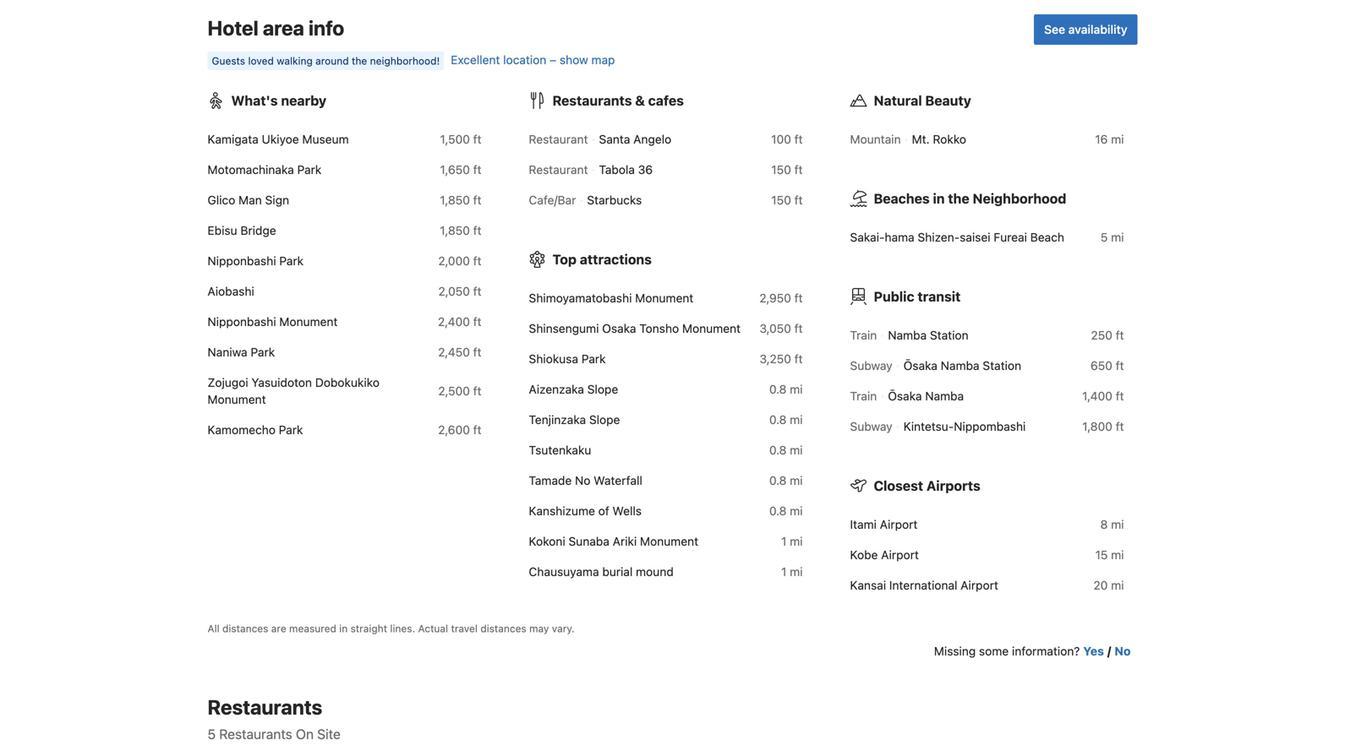 Task type: vqa. For each thing, say whether or not it's contained in the screenshot.


Task type: locate. For each thing, give the bounding box(es) containing it.
0.8 for kanshizume of wells
[[769, 504, 787, 518]]

kamomecho park
[[208, 423, 303, 437]]

no
[[575, 474, 590, 488], [1115, 645, 1131, 659]]

1 0.8 mi from the top
[[769, 383, 803, 397]]

3,250 ft
[[760, 352, 803, 366]]

monument for ariki
[[640, 535, 698, 549]]

0.8 mi for kanshizume of wells
[[769, 504, 803, 518]]

ebisu
[[208, 224, 237, 238]]

park for nipponbashi park
[[279, 254, 304, 268]]

mi
[[1111, 132, 1124, 146], [1111, 230, 1124, 244], [790, 383, 803, 397], [790, 413, 803, 427], [790, 443, 803, 457], [790, 474, 803, 488], [790, 504, 803, 518], [1111, 518, 1124, 532], [790, 535, 803, 549], [1111, 548, 1124, 562], [790, 565, 803, 579], [1111, 579, 1124, 593]]

park up aizenzaka slope on the bottom left of page
[[581, 352, 606, 366]]

train down public
[[850, 329, 877, 342]]

0 horizontal spatial distances
[[222, 623, 268, 635]]

1 vertical spatial 1,850 ft
[[440, 224, 481, 238]]

1,850 for ebisu bridge
[[440, 224, 470, 238]]

250
[[1091, 329, 1112, 342]]

1 horizontal spatial no
[[1115, 645, 1131, 659]]

zojugoi yasuidoton dobokukiko monument
[[208, 376, 380, 407]]

on
[[296, 727, 314, 743]]

slope down aizenzaka slope on the bottom left of page
[[589, 413, 620, 427]]

1,850 ft down "1,650 ft"
[[440, 193, 481, 207]]

1 vertical spatial nipponbashi
[[208, 315, 276, 329]]

kansai
[[850, 579, 886, 593]]

2,450
[[438, 345, 470, 359]]

ft
[[473, 132, 481, 146], [794, 132, 803, 146], [473, 163, 481, 177], [794, 163, 803, 177], [473, 193, 481, 207], [794, 193, 803, 207], [473, 224, 481, 238], [473, 254, 481, 268], [473, 285, 481, 299], [794, 291, 803, 305], [473, 315, 481, 329], [794, 322, 803, 336], [1116, 329, 1124, 342], [473, 345, 481, 359], [794, 352, 803, 366], [1116, 359, 1124, 373], [473, 384, 481, 398], [1116, 389, 1124, 403], [1116, 420, 1124, 434], [473, 423, 481, 437]]

in right the beaches
[[933, 191, 945, 207]]

8 mi
[[1100, 518, 1124, 532]]

0 vertical spatial 1 mi
[[781, 535, 803, 549]]

2 distances from the left
[[480, 623, 526, 635]]

in
[[933, 191, 945, 207], [339, 623, 348, 635]]

1 vertical spatial the
[[948, 191, 969, 207]]

0.8 mi for tamade no waterfall
[[769, 474, 803, 488]]

in left the straight
[[339, 623, 348, 635]]

map
[[591, 53, 615, 67]]

no button
[[1115, 643, 1131, 660]]

0 vertical spatial train
[[850, 329, 877, 342]]

1 vertical spatial ōsaka
[[888, 389, 922, 403]]

itami airport
[[850, 518, 918, 532]]

1 vertical spatial no
[[1115, 645, 1131, 659]]

kobe
[[850, 548, 878, 562]]

1 vertical spatial 1,850
[[440, 224, 470, 238]]

0 vertical spatial 1,850 ft
[[440, 193, 481, 207]]

nipponbashi down ebisu bridge
[[208, 254, 276, 268]]

restaurants left on
[[219, 727, 292, 743]]

1,500
[[440, 132, 470, 146]]

1 1,850 ft from the top
[[440, 193, 481, 207]]

measured
[[289, 623, 336, 635]]

0 vertical spatial in
[[933, 191, 945, 207]]

public transit
[[874, 289, 961, 305]]

slope up 'tenjinzaka slope'
[[587, 383, 618, 397]]

5 0.8 mi from the top
[[769, 504, 803, 518]]

0 vertical spatial 150 ft
[[771, 163, 803, 177]]

0 vertical spatial subway
[[850, 359, 893, 373]]

5 0.8 from the top
[[769, 504, 787, 518]]

1 vertical spatial 150 ft
[[771, 193, 803, 207]]

airport up kobe airport
[[880, 518, 918, 532]]

the right around
[[352, 55, 367, 67]]

2 subway from the top
[[850, 420, 893, 434]]

ōsaka up kintetsu-
[[888, 389, 922, 403]]

2 nipponbashi from the top
[[208, 315, 276, 329]]

train for ōsaka namba
[[850, 389, 877, 403]]

5 inside restaurants 5 restaurants on site
[[208, 727, 216, 743]]

restaurants down the map
[[552, 93, 632, 109]]

2,400 ft
[[438, 315, 481, 329]]

1 vertical spatial 150
[[771, 193, 791, 207]]

monument down zojugoi at the left
[[208, 393, 266, 407]]

nearby
[[281, 93, 326, 109]]

1,800 ft
[[1082, 420, 1124, 434]]

1,850 down 1,650
[[440, 193, 470, 207]]

slope for aizenzaka slope
[[587, 383, 618, 397]]

the
[[352, 55, 367, 67], [948, 191, 969, 207]]

monument up 'tonsho'
[[635, 291, 694, 305]]

0 vertical spatial 5
[[1101, 230, 1108, 244]]

1 horizontal spatial distances
[[480, 623, 526, 635]]

1 vertical spatial restaurant
[[529, 163, 588, 177]]

airport for kobe airport
[[881, 548, 919, 562]]

2 1,850 from the top
[[440, 224, 470, 238]]

kokoni sunaba ariki monument
[[529, 535, 698, 549]]

motomachinaka park
[[208, 163, 321, 177]]

1 vertical spatial 1 mi
[[781, 565, 803, 579]]

airports
[[927, 478, 980, 494]]

1 distances from the left
[[222, 623, 268, 635]]

kamigata
[[208, 132, 259, 146]]

0 vertical spatial no
[[575, 474, 590, 488]]

station up ōsaka namba station
[[930, 329, 969, 342]]

0 vertical spatial nipponbashi
[[208, 254, 276, 268]]

hotel area info
[[208, 16, 344, 40]]

2 0.8 mi from the top
[[769, 413, 803, 427]]

park for naniwa park
[[251, 345, 275, 359]]

0 vertical spatial 150
[[771, 163, 791, 177]]

2 150 from the top
[[771, 193, 791, 207]]

restaurant for santa angelo
[[529, 132, 588, 146]]

restaurants
[[552, 93, 632, 109], [208, 696, 322, 720], [219, 727, 292, 743]]

150 for starbucks
[[771, 193, 791, 207]]

man
[[238, 193, 262, 207]]

subway
[[850, 359, 893, 373], [850, 420, 893, 434]]

0 horizontal spatial the
[[352, 55, 367, 67]]

park down sign
[[279, 254, 304, 268]]

/
[[1107, 645, 1111, 659]]

0 vertical spatial station
[[930, 329, 969, 342]]

0 horizontal spatial in
[[339, 623, 348, 635]]

subway for kintetsu-nippombashi
[[850, 420, 893, 434]]

1 1 from the top
[[781, 535, 787, 549]]

airport for itami airport
[[880, 518, 918, 532]]

monument right 'tonsho'
[[682, 322, 741, 336]]

mi for itami
[[1111, 518, 1124, 532]]

airport right international
[[961, 579, 998, 593]]

mi for kokoni
[[790, 535, 803, 549]]

1 nipponbashi from the top
[[208, 254, 276, 268]]

0 vertical spatial restaurant
[[529, 132, 588, 146]]

1 horizontal spatial in
[[933, 191, 945, 207]]

1 150 from the top
[[771, 163, 791, 177]]

beaches
[[874, 191, 930, 207]]

train for namba station
[[850, 329, 877, 342]]

1 vertical spatial namba
[[941, 359, 979, 373]]

1,850 ft up 2,000 ft
[[440, 224, 481, 238]]

closest
[[874, 478, 923, 494]]

walking
[[277, 55, 313, 67]]

namba
[[888, 329, 927, 342], [941, 359, 979, 373], [925, 389, 964, 403]]

0 horizontal spatial station
[[930, 329, 969, 342]]

ariki
[[613, 535, 637, 549]]

park down zojugoi yasuidoton dobokukiko monument
[[279, 423, 303, 437]]

3 0.8 mi from the top
[[769, 443, 803, 457]]

2 1 mi from the top
[[781, 565, 803, 579]]

1 vertical spatial slope
[[589, 413, 620, 427]]

the up sakai-hama shizen-saisei fureai beach
[[948, 191, 969, 207]]

monument up mound
[[640, 535, 698, 549]]

1 vertical spatial in
[[339, 623, 348, 635]]

2,050 ft
[[438, 285, 481, 299]]

see availability
[[1044, 22, 1127, 36]]

0 vertical spatial slope
[[587, 383, 618, 397]]

1 vertical spatial restaurants
[[208, 696, 322, 720]]

public
[[874, 289, 914, 305]]

2 vertical spatial namba
[[925, 389, 964, 403]]

1 mi
[[781, 535, 803, 549], [781, 565, 803, 579]]

park down the nipponbashi monument
[[251, 345, 275, 359]]

0 vertical spatial restaurants
[[552, 93, 632, 109]]

restaurant
[[529, 132, 588, 146], [529, 163, 588, 177]]

1 0.8 from the top
[[769, 383, 787, 397]]

park
[[297, 163, 321, 177], [279, 254, 304, 268], [251, 345, 275, 359], [581, 352, 606, 366], [279, 423, 303, 437]]

monument inside zojugoi yasuidoton dobokukiko monument
[[208, 393, 266, 407]]

20
[[1093, 579, 1108, 593]]

1 150 ft from the top
[[771, 163, 803, 177]]

2 1,850 ft from the top
[[440, 224, 481, 238]]

1 horizontal spatial the
[[948, 191, 969, 207]]

2 150 ft from the top
[[771, 193, 803, 207]]

travel
[[451, 623, 478, 635]]

1 train from the top
[[850, 329, 877, 342]]

park for shiokusa park
[[581, 352, 606, 366]]

subway up ōsaka namba
[[850, 359, 893, 373]]

no up kanshizume of wells
[[575, 474, 590, 488]]

nipponbashi up naniwa park
[[208, 315, 276, 329]]

namba for ōsaka namba
[[925, 389, 964, 403]]

1 vertical spatial 5
[[208, 727, 216, 743]]

mi for aizenzaka
[[790, 383, 803, 397]]

2 train from the top
[[850, 389, 877, 403]]

namba down the namba station
[[941, 359, 979, 373]]

kokoni
[[529, 535, 565, 549]]

1 horizontal spatial station
[[983, 359, 1021, 373]]

attractions
[[580, 252, 652, 268]]

restaurant left santa at the top left
[[529, 132, 588, 146]]

3,050
[[760, 322, 791, 336]]

0 vertical spatial 1
[[781, 535, 787, 549]]

1 vertical spatial train
[[850, 389, 877, 403]]

wells
[[612, 504, 642, 518]]

0 vertical spatial airport
[[880, 518, 918, 532]]

1 mi left kansai
[[781, 565, 803, 579]]

1 vertical spatial 1
[[781, 565, 787, 579]]

5 mi
[[1101, 230, 1124, 244]]

ebisu bridge
[[208, 224, 276, 238]]

station up nippombashi
[[983, 359, 1021, 373]]

0 horizontal spatial 5
[[208, 727, 216, 743]]

ōsaka namba station
[[903, 359, 1021, 373]]

ōsaka for ōsaka namba station
[[903, 359, 937, 373]]

2 1 from the top
[[781, 565, 787, 579]]

train left ōsaka namba
[[850, 389, 877, 403]]

train
[[850, 329, 877, 342], [850, 389, 877, 403]]

2,500
[[438, 384, 470, 398]]

1,400 ft
[[1082, 389, 1124, 403]]

chausuyama
[[529, 565, 599, 579]]

1,400
[[1082, 389, 1112, 403]]

ōsaka up ōsaka namba
[[903, 359, 937, 373]]

4 0.8 from the top
[[769, 474, 787, 488]]

1,850 ft
[[440, 193, 481, 207], [440, 224, 481, 238]]

no right the / at bottom right
[[1115, 645, 1131, 659]]

restaurants up on
[[208, 696, 322, 720]]

airport down itami airport
[[881, 548, 919, 562]]

1,850 up 2,000
[[440, 224, 470, 238]]

namba up kintetsu-
[[925, 389, 964, 403]]

2 restaurant from the top
[[529, 163, 588, 177]]

1 subway from the top
[[850, 359, 893, 373]]

1 1 mi from the top
[[781, 535, 803, 549]]

namba for ōsaka namba station
[[941, 359, 979, 373]]

mi for tamade
[[790, 474, 803, 488]]

restaurant up "cafe/bar"
[[529, 163, 588, 177]]

5
[[1101, 230, 1108, 244], [208, 727, 216, 743]]

650
[[1091, 359, 1112, 373]]

cafe/bar
[[529, 193, 576, 207]]

1 mi for chausuyama burial mound
[[781, 565, 803, 579]]

0.8 mi for tenjinzaka slope
[[769, 413, 803, 427]]

1 vertical spatial subway
[[850, 420, 893, 434]]

1
[[781, 535, 787, 549], [781, 565, 787, 579]]

nipponbashi monument
[[208, 315, 338, 329]]

0 vertical spatial namba
[[888, 329, 927, 342]]

4 0.8 mi from the top
[[769, 474, 803, 488]]

mi for tenjinzaka
[[790, 413, 803, 427]]

rokko
[[933, 132, 966, 146]]

0 vertical spatial ōsaka
[[903, 359, 937, 373]]

namba down 'public transit'
[[888, 329, 927, 342]]

36
[[638, 163, 653, 177]]

16
[[1095, 132, 1108, 146]]

distances left may
[[480, 623, 526, 635]]

1 restaurant from the top
[[529, 132, 588, 146]]

1 1,850 from the top
[[440, 193, 470, 207]]

0 vertical spatial 1,850
[[440, 193, 470, 207]]

distances right all
[[222, 623, 268, 635]]

restaurants for restaurants 5 restaurants on site
[[208, 696, 322, 720]]

monument
[[635, 291, 694, 305], [279, 315, 338, 329], [682, 322, 741, 336], [208, 393, 266, 407], [640, 535, 698, 549]]

16 mi
[[1095, 132, 1124, 146]]

zojugoi
[[208, 376, 248, 390]]

subway left kintetsu-
[[850, 420, 893, 434]]

park for kamomecho park
[[279, 423, 303, 437]]

2 0.8 from the top
[[769, 413, 787, 427]]

info
[[309, 16, 344, 40]]

park down museum
[[297, 163, 321, 177]]

nipponbashi for nipponbashi monument
[[208, 315, 276, 329]]

1 vertical spatial airport
[[881, 548, 919, 562]]

1 mi left the "kobe"
[[781, 535, 803, 549]]

3 0.8 from the top
[[769, 443, 787, 457]]

1 vertical spatial station
[[983, 359, 1021, 373]]



Task type: describe. For each thing, give the bounding box(es) containing it.
nipponbashi for nipponbashi park
[[208, 254, 276, 268]]

site
[[317, 727, 341, 743]]

kamomecho
[[208, 423, 276, 437]]

sunaba
[[569, 535, 609, 549]]

shiokusa
[[529, 352, 578, 366]]

what's
[[231, 93, 278, 109]]

area
[[263, 16, 304, 40]]

hama
[[885, 230, 914, 244]]

monument for dobokukiko
[[208, 393, 266, 407]]

650 ft
[[1091, 359, 1124, 373]]

shimoyamatobashi
[[529, 291, 632, 305]]

1 for chausuyama burial mound
[[781, 565, 787, 579]]

2,000 ft
[[438, 254, 481, 268]]

all
[[208, 623, 220, 635]]

2,950 ft
[[759, 291, 803, 305]]

mountain
[[850, 132, 901, 146]]

what's nearby
[[231, 93, 326, 109]]

may
[[529, 623, 549, 635]]

loved
[[248, 55, 274, 67]]

aizenzaka
[[529, 383, 584, 397]]

glico man sign
[[208, 193, 289, 207]]

guests loved walking around the neighborhood!
[[212, 55, 440, 67]]

cafes
[[648, 93, 684, 109]]

15 mi
[[1095, 548, 1124, 562]]

waterfall
[[594, 474, 642, 488]]

slope for tenjinzaka slope
[[589, 413, 620, 427]]

park for motomachinaka park
[[297, 163, 321, 177]]

kintetsu-nippombashi
[[903, 420, 1026, 434]]

saisei
[[960, 230, 990, 244]]

kintetsu-
[[903, 420, 954, 434]]

neighborhood
[[973, 191, 1066, 207]]

availability
[[1068, 22, 1127, 36]]

restaurants for restaurants & cafes
[[552, 93, 632, 109]]

tenjinzaka
[[529, 413, 586, 427]]

1 mi for kokoni sunaba ariki monument
[[781, 535, 803, 549]]

top
[[552, 252, 576, 268]]

chausuyama burial mound
[[529, 565, 674, 579]]

mi for kanshizume
[[790, 504, 803, 518]]

0.8 for tamade no waterfall
[[769, 474, 787, 488]]

beaches in the neighborhood
[[874, 191, 1066, 207]]

beach
[[1030, 230, 1064, 244]]

2,600
[[438, 423, 470, 437]]

mt.
[[912, 132, 930, 146]]

1 horizontal spatial 5
[[1101, 230, 1108, 244]]

tonsho
[[639, 322, 679, 336]]

3,050 ft
[[760, 322, 803, 336]]

motomachinaka
[[208, 163, 294, 177]]

mt. rokko
[[912, 132, 966, 146]]

shinsengumi osaka tonsho monument
[[529, 322, 741, 336]]

natural beauty
[[874, 93, 971, 109]]

2 vertical spatial airport
[[961, 579, 998, 593]]

yasuidoton
[[251, 376, 312, 390]]

mi for kansai
[[1111, 579, 1124, 593]]

see
[[1044, 22, 1065, 36]]

1,850 ft for ebisu bridge
[[440, 224, 481, 238]]

20 mi
[[1093, 579, 1124, 593]]

restaurant for tabola 36
[[529, 163, 588, 177]]

2,450 ft
[[438, 345, 481, 359]]

namba station
[[888, 329, 969, 342]]

3,250
[[760, 352, 791, 366]]

mi for sakai-
[[1111, 230, 1124, 244]]

tamade no waterfall
[[529, 474, 642, 488]]

0.8 for tsutenkaku
[[769, 443, 787, 457]]

mi for kobe
[[1111, 548, 1124, 562]]

mound
[[636, 565, 674, 579]]

2 vertical spatial restaurants
[[219, 727, 292, 743]]

1,800
[[1082, 420, 1112, 434]]

location
[[503, 53, 546, 67]]

150 ft for starbucks
[[771, 193, 803, 207]]

0 horizontal spatial no
[[575, 474, 590, 488]]

0.8 mi for tsutenkaku
[[769, 443, 803, 457]]

monument up yasuidoton on the left
[[279, 315, 338, 329]]

&
[[635, 93, 645, 109]]

natural
[[874, 93, 922, 109]]

100 ft
[[771, 132, 803, 146]]

angelo
[[633, 132, 671, 146]]

shizen-
[[918, 230, 960, 244]]

all distances are measured in straight lines. actual travel distances may vary.
[[208, 623, 574, 635]]

tamade
[[529, 474, 572, 488]]

subway for ōsaka namba station
[[850, 359, 893, 373]]

aizenzaka slope
[[529, 383, 618, 397]]

aiobashi
[[208, 285, 254, 299]]

fureai
[[994, 230, 1027, 244]]

santa
[[599, 132, 630, 146]]

starbucks
[[587, 193, 642, 207]]

mi for chausuyama
[[790, 565, 803, 579]]

see availability button
[[1034, 14, 1137, 45]]

tabola 36
[[599, 163, 653, 177]]

150 ft for tabola 36
[[771, 163, 803, 177]]

1,850 ft for glico man sign
[[440, 193, 481, 207]]

tabola
[[599, 163, 635, 177]]

0 vertical spatial the
[[352, 55, 367, 67]]

1,850 for glico man sign
[[440, 193, 470, 207]]

vary.
[[552, 623, 574, 635]]

shiokusa park
[[529, 352, 606, 366]]

1,650 ft
[[440, 163, 481, 177]]

missing some information? yes / no
[[934, 645, 1131, 659]]

show
[[560, 53, 588, 67]]

0.8 for aizenzaka slope
[[769, 383, 787, 397]]

lines.
[[390, 623, 415, 635]]

hotel
[[208, 16, 258, 40]]

shimoyamatobashi monument
[[529, 291, 694, 305]]

1 for kokoni sunaba ariki monument
[[781, 535, 787, 549]]

150 for tabola 36
[[771, 163, 791, 177]]

2,000
[[438, 254, 470, 268]]

0.8 for tenjinzaka slope
[[769, 413, 787, 427]]

monument for tonsho
[[682, 322, 741, 336]]

sign
[[265, 193, 289, 207]]

guests
[[212, 55, 245, 67]]

ōsaka for ōsaka namba
[[888, 389, 922, 403]]

tsutenkaku
[[529, 443, 591, 457]]

transit
[[918, 289, 961, 305]]

0.8 mi for aizenzaka slope
[[769, 383, 803, 397]]

8
[[1100, 518, 1108, 532]]



